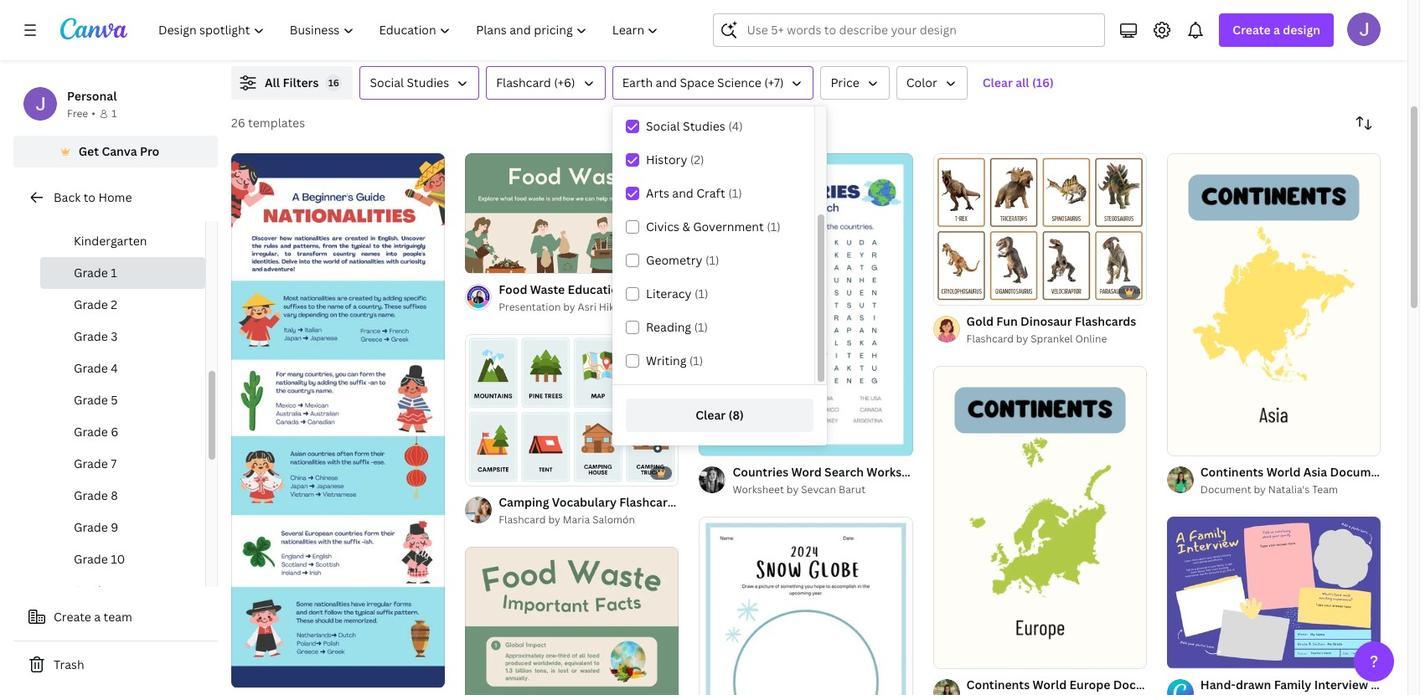 Task type: locate. For each thing, give the bounding box(es) containing it.
grade for grade 4
[[74, 360, 108, 376]]

clear (8)
[[696, 407, 744, 423]]

trash
[[54, 657, 84, 673]]

1 horizontal spatial create
[[1233, 22, 1271, 38]]

of
[[484, 253, 494, 266], [952, 285, 962, 298], [484, 466, 494, 479]]

clear all (16)
[[983, 75, 1054, 91]]

kindergarten link
[[40, 226, 205, 257]]

2 vertical spatial of
[[484, 466, 494, 479]]

1 vertical spatial flashcards
[[620, 495, 681, 511]]

(1) right reading on the top left
[[695, 319, 708, 335]]

0 vertical spatial flashcards
[[1076, 314, 1137, 330]]

fun inside gold fun dinosaur flashcards flashcard by sprankel online
[[997, 314, 1018, 330]]

(1)
[[729, 185, 742, 201], [767, 219, 781, 235], [706, 252, 720, 268], [695, 286, 709, 302], [695, 319, 708, 335], [690, 353, 704, 369]]

grade for grade 7
[[74, 456, 108, 472]]

back to home link
[[13, 181, 218, 215]]

continents world europe document in green blue white illustrative style image
[[934, 367, 1147, 669]]

flashcard inside gold fun dinosaur flashcards flashcard by sprankel online
[[967, 332, 1014, 346]]

by left sprankel
[[1017, 332, 1029, 346]]

by
[[564, 300, 576, 314], [1017, 332, 1029, 346], [787, 483, 799, 497], [1254, 483, 1267, 497], [549, 513, 561, 527]]

flashcards inside gold fun dinosaur flashcards flashcard by sprankel online
[[1076, 314, 1137, 330]]

in
[[959, 464, 970, 480]]

create inside dropdown button
[[1233, 22, 1271, 38]]

by left natalia's
[[1254, 483, 1267, 497]]

presentation by asri hikmatunnisa
[[499, 300, 665, 314]]

all filters
[[265, 75, 319, 91]]

0 vertical spatial fun
[[997, 314, 1018, 330]]

team
[[1313, 483, 1339, 497]]

studies down top level navigation element
[[407, 75, 449, 91]]

by left asri in the top left of the page
[[564, 300, 576, 314]]

flashcard inside button
[[496, 75, 551, 91]]

1 of 2 link
[[934, 153, 1147, 305]]

clear inside clear (8) button
[[696, 407, 726, 423]]

grade left 9
[[74, 520, 108, 536]]

1 vertical spatial worksheet
[[733, 483, 785, 497]]

gold fun dinosaur flashcards image
[[934, 154, 1147, 305]]

9 grade from the top
[[74, 520, 108, 536]]

by down word
[[787, 483, 799, 497]]

1 inside 'link'
[[477, 466, 482, 479]]

16 filter options selected element
[[326, 75, 342, 91]]

barut
[[839, 483, 866, 497]]

grade down grade 4
[[74, 392, 108, 408]]

grade 9 link
[[40, 512, 205, 544]]

worksheet left blue
[[867, 464, 928, 480]]

0 horizontal spatial 10
[[111, 552, 125, 568]]

0 horizontal spatial create
[[54, 609, 91, 625]]

team
[[104, 609, 132, 625]]

0 vertical spatial studies
[[407, 75, 449, 91]]

back to home
[[54, 189, 132, 205]]

1 vertical spatial social
[[646, 118, 680, 134]]

1 of 10
[[477, 253, 507, 266]]

social right 16 filter options selected element
[[370, 75, 404, 91]]

social inside button
[[370, 75, 404, 91]]

2 up gold
[[964, 285, 969, 298]]

grade up grade 2
[[74, 265, 108, 281]]

None search field
[[714, 13, 1106, 47]]

food waste important facts educational infographic in green beige illustrative style image
[[465, 547, 679, 696]]

1 vertical spatial flashcard
[[967, 332, 1014, 346]]

of for camping vocabulary flashcards in colorful illustrative style
[[484, 466, 494, 479]]

1 of 2
[[945, 285, 969, 298]]

style right the cute
[[1027, 464, 1056, 480]]

0 vertical spatial worksheet
[[867, 464, 928, 480]]

a
[[1274, 22, 1281, 38], [94, 609, 101, 625]]

get canva pro
[[79, 143, 160, 159]]

continents world asia document in yellow blue white illustrative style image
[[1168, 154, 1382, 456]]

of inside 'link'
[[484, 466, 494, 479]]

grade up create a team
[[74, 583, 108, 599]]

fun inside countries word search worksheet blue in cute fun style worksheet by sevcan barut
[[1003, 464, 1024, 480]]

create
[[1233, 22, 1271, 38], [54, 609, 91, 625]]

social up history at the left of page
[[646, 118, 680, 134]]

activity
[[1372, 678, 1416, 693]]

in
[[684, 495, 695, 511]]

0 vertical spatial flashcard
[[496, 75, 551, 91]]

geometry
[[646, 252, 703, 268]]

(1) right literacy
[[695, 286, 709, 302]]

government
[[693, 219, 764, 235]]

to
[[84, 189, 96, 205]]

10 down grade 9 link
[[111, 552, 125, 568]]

flashcard down gold
[[967, 332, 1014, 346]]

get canva pro button
[[13, 136, 218, 168]]

by inside camping vocabulary flashcards in colorful illustrative style flashcard by maria salomón
[[549, 513, 561, 527]]

1 vertical spatial studies
[[683, 118, 726, 134]]

2 up 3
[[111, 297, 117, 313]]

a for team
[[94, 609, 101, 625]]

grade left 3
[[74, 329, 108, 345]]

grade left 6
[[74, 424, 108, 440]]

fun
[[997, 314, 1018, 330], [1003, 464, 1024, 480]]

gold
[[967, 314, 994, 330]]

style down search at the bottom of the page
[[812, 495, 842, 511]]

a left team
[[94, 609, 101, 625]]

social for social studies
[[370, 75, 404, 91]]

nationalities infographic in white blue cute fun style image
[[231, 153, 445, 688]]

clear left all
[[983, 75, 1013, 91]]

style
[[1027, 464, 1056, 480], [812, 495, 842, 511]]

grade left 4
[[74, 360, 108, 376]]

3
[[111, 329, 118, 345]]

flashcard left (+6)
[[496, 75, 551, 91]]

canva
[[102, 143, 137, 159]]

word
[[792, 464, 822, 480]]

flashcard down 'camping'
[[499, 513, 546, 527]]

0 horizontal spatial flashcards
[[620, 495, 681, 511]]

grade left 7
[[74, 456, 108, 472]]

1 horizontal spatial 5
[[496, 466, 501, 479]]

design
[[1284, 22, 1321, 38]]

presentation
[[499, 300, 561, 314]]

jacob simon image
[[1348, 13, 1382, 46]]

(1) down civics & government (1) on the top of page
[[706, 252, 720, 268]]

studies inside button
[[407, 75, 449, 91]]

writing (1)
[[646, 353, 704, 369]]

7 grade from the top
[[74, 456, 108, 472]]

countries word search worksheet blue in cute fun style worksheet by sevcan barut
[[733, 464, 1056, 497]]

hand-drawn family interview activity d
[[1201, 678, 1421, 693]]

(1) for reading (1)
[[695, 319, 708, 335]]

and inside button
[[656, 75, 677, 91]]

1 vertical spatial clear
[[696, 407, 726, 423]]

flashcard inside camping vocabulary flashcards in colorful illustrative style flashcard by maria salomón
[[499, 513, 546, 527]]

hand-drawn family interview activity d link
[[1201, 677, 1421, 695]]

1 vertical spatial 5
[[496, 466, 501, 479]]

a left design
[[1274, 22, 1281, 38]]

0 horizontal spatial style
[[812, 495, 842, 511]]

worksheet by sevcan barut link
[[733, 482, 913, 499]]

0 horizontal spatial a
[[94, 609, 101, 625]]

sprankel
[[1031, 332, 1073, 346]]

social studies (4)
[[646, 118, 743, 134]]

8 grade from the top
[[74, 488, 108, 504]]

3 grade from the top
[[74, 329, 108, 345]]

family
[[1275, 678, 1312, 693]]

0 horizontal spatial studies
[[407, 75, 449, 91]]

and right "earth"
[[656, 75, 677, 91]]

0 vertical spatial a
[[1274, 22, 1281, 38]]

1 horizontal spatial flashcards
[[1076, 314, 1137, 330]]

pro
[[140, 143, 160, 159]]

2 grade from the top
[[74, 297, 108, 313]]

0 horizontal spatial social
[[370, 75, 404, 91]]

create left design
[[1233, 22, 1271, 38]]

craft
[[697, 185, 726, 201]]

grade for grade 8
[[74, 488, 108, 504]]

earth
[[623, 75, 653, 91]]

1 horizontal spatial clear
[[983, 75, 1013, 91]]

5 up 'camping'
[[496, 466, 501, 479]]

16
[[329, 76, 339, 89]]

(1) right craft
[[729, 185, 742, 201]]

color
[[907, 75, 938, 91]]

create a team button
[[13, 601, 218, 635]]

flashcards up online on the right top of the page
[[1076, 314, 1137, 330]]

style inside camping vocabulary flashcards in colorful illustrative style flashcard by maria salomón
[[812, 495, 842, 511]]

grade 6
[[74, 424, 119, 440]]

1 horizontal spatial 10
[[496, 253, 507, 266]]

search
[[825, 464, 864, 480]]

1
[[111, 106, 117, 121], [477, 253, 482, 266], [111, 265, 117, 281], [945, 285, 950, 298], [477, 466, 482, 479]]

1 vertical spatial fun
[[1003, 464, 1024, 480]]

maria
[[563, 513, 590, 527]]

create for create a team
[[54, 609, 91, 625]]

by left maria
[[549, 513, 561, 527]]

(1) right writing
[[690, 353, 704, 369]]

1 horizontal spatial studies
[[683, 118, 726, 134]]

5 grade from the top
[[74, 392, 108, 408]]

color button
[[897, 66, 968, 100]]

0 vertical spatial 5
[[111, 392, 118, 408]]

flashcards left in
[[620, 495, 681, 511]]

grade for grade 9
[[74, 520, 108, 536]]

price
[[831, 75, 860, 91]]

clear left (8)
[[696, 407, 726, 423]]

0 horizontal spatial 5
[[111, 392, 118, 408]]

1 vertical spatial create
[[54, 609, 91, 625]]

grade down grade 1 at the left of the page
[[74, 297, 108, 313]]

1 for presentation by asri hikmatunnisa
[[477, 253, 482, 266]]

salomón
[[593, 513, 635, 527]]

create inside button
[[54, 609, 91, 625]]

clear inside clear all (16) button
[[983, 75, 1013, 91]]

grade left 8
[[74, 488, 108, 504]]

and
[[656, 75, 677, 91], [673, 185, 694, 201]]

all
[[265, 75, 280, 91]]

clear all (16) button
[[975, 66, 1063, 100]]

grade for grade 10
[[74, 552, 108, 568]]

grade 7 link
[[40, 448, 205, 480]]

civics & government (1)
[[646, 219, 781, 235]]

5 inside 'link'
[[496, 466, 501, 479]]

0 vertical spatial social
[[370, 75, 404, 91]]

create down the grade 11
[[54, 609, 91, 625]]

5 down 4
[[111, 392, 118, 408]]

and right arts
[[673, 185, 694, 201]]

1 vertical spatial of
[[952, 285, 962, 298]]

presentation by asri hikmatunnisa link
[[499, 299, 679, 316]]

10 grade from the top
[[74, 552, 108, 568]]

grade for grade 1
[[74, 265, 108, 281]]

studies left the (4)
[[683, 118, 726, 134]]

grade for grade 6
[[74, 424, 108, 440]]

fun right gold
[[997, 314, 1018, 330]]

9
[[111, 520, 118, 536]]

1 horizontal spatial style
[[1027, 464, 1056, 480]]

0 vertical spatial style
[[1027, 464, 1056, 480]]

1 grade from the top
[[74, 265, 108, 281]]

school
[[97, 201, 135, 217]]

1 vertical spatial and
[[673, 185, 694, 201]]

reading
[[646, 319, 692, 335]]

flashcards inside camping vocabulary flashcards in colorful illustrative style flashcard by maria salomón
[[620, 495, 681, 511]]

grade for grade 3
[[74, 329, 108, 345]]

camping vocabulary flashcards in colorful illustrative style flashcard by maria salomón
[[499, 495, 842, 527]]

grade 6 link
[[40, 417, 205, 448]]

2 vertical spatial flashcard
[[499, 513, 546, 527]]

6 grade from the top
[[74, 424, 108, 440]]

0 vertical spatial create
[[1233, 22, 1271, 38]]

worksheet down countries
[[733, 483, 785, 497]]

10 up presentation
[[496, 253, 507, 266]]

grade down grade 9 on the bottom left of page
[[74, 552, 108, 568]]

1 horizontal spatial social
[[646, 118, 680, 134]]

flashcard by sprankel online link
[[967, 331, 1137, 348]]

4 grade from the top
[[74, 360, 108, 376]]

1 horizontal spatial worksheet
[[867, 464, 928, 480]]

kindergarten
[[74, 233, 147, 249]]

1 vertical spatial a
[[94, 609, 101, 625]]

a inside create a design dropdown button
[[1274, 22, 1281, 38]]

0 vertical spatial clear
[[983, 75, 1013, 91]]

11 grade from the top
[[74, 583, 108, 599]]

0 horizontal spatial clear
[[696, 407, 726, 423]]

style inside countries word search worksheet blue in cute fun style worksheet by sevcan barut
[[1027, 464, 1056, 480]]

a inside 'create a team' button
[[94, 609, 101, 625]]

grade 11 link
[[40, 576, 205, 608]]

countries
[[733, 464, 789, 480]]

1 horizontal spatial a
[[1274, 22, 1281, 38]]

1 vertical spatial style
[[812, 495, 842, 511]]

pre-
[[74, 201, 97, 217]]

fun right the cute
[[1003, 464, 1024, 480]]

0 vertical spatial and
[[656, 75, 677, 91]]

vocabulary
[[552, 495, 617, 511]]

camping vocabulary flashcards in colorful illustrative style link
[[499, 494, 842, 512]]



Task type: vqa. For each thing, say whether or not it's contained in the screenshot.


Task type: describe. For each thing, give the bounding box(es) containing it.
grade 4
[[74, 360, 118, 376]]

camping
[[499, 495, 549, 511]]

arts and craft (1)
[[646, 185, 742, 201]]

trash link
[[13, 649, 218, 682]]

a for design
[[1274, 22, 1281, 38]]

•
[[92, 106, 96, 121]]

dinosaur
[[1021, 314, 1073, 330]]

studies for social studies (4)
[[683, 118, 726, 134]]

and for space
[[656, 75, 677, 91]]

drawn
[[1236, 678, 1272, 693]]

earth and space science (+7) button
[[613, 66, 814, 100]]

clear (8) button
[[626, 399, 814, 433]]

grade for grade 11
[[74, 583, 108, 599]]

grade 4 link
[[40, 353, 205, 385]]

26
[[231, 115, 245, 131]]

hand-
[[1201, 678, 1236, 693]]

templates
[[248, 115, 305, 131]]

by inside countries word search worksheet blue in cute fun style worksheet by sevcan barut
[[787, 483, 799, 497]]

grade 10 link
[[40, 544, 205, 576]]

personal
[[67, 88, 117, 104]]

clear for clear (8)
[[696, 407, 726, 423]]

flashcard by maria salomón link
[[499, 512, 679, 529]]

history
[[646, 152, 688, 168]]

document
[[1201, 483, 1252, 497]]

and for craft
[[673, 185, 694, 201]]

(2)
[[691, 152, 705, 168]]

document by natalia's team
[[1201, 483, 1339, 497]]

grade for grade 2
[[74, 297, 108, 313]]

camping vocabulary flashcards in colorful illustrative style image
[[465, 335, 679, 486]]

reading (1)
[[646, 319, 708, 335]]

26 templates
[[231, 115, 305, 131]]

natalia's
[[1269, 483, 1310, 497]]

writing
[[646, 353, 687, 369]]

1 for flashcard by sprankel online
[[945, 285, 950, 298]]

(8)
[[729, 407, 744, 423]]

7
[[111, 456, 117, 472]]

all
[[1016, 75, 1030, 91]]

11
[[111, 583, 123, 599]]

blue
[[931, 464, 957, 480]]

(1) for writing (1)
[[690, 353, 704, 369]]

document by natalia's team link
[[1201, 482, 1382, 499]]

grade 1
[[74, 265, 117, 281]]

(1) right the government
[[767, 219, 781, 235]]

of for gold fun dinosaur flashcards
[[952, 285, 962, 298]]

by inside gold fun dinosaur flashcards flashcard by sprankel online
[[1017, 332, 1029, 346]]

price button
[[821, 66, 890, 100]]

earth and space science (+7)
[[623, 75, 784, 91]]

history (2)
[[646, 152, 705, 168]]

top level navigation element
[[148, 13, 674, 47]]

countries word search worksheet blue in cute fun style image
[[699, 154, 913, 456]]

interview
[[1315, 678, 1369, 693]]

4
[[111, 360, 118, 376]]

social for social studies (4)
[[646, 118, 680, 134]]

0 vertical spatial 10
[[496, 253, 507, 266]]

civics
[[646, 219, 680, 235]]

grade 3
[[74, 329, 118, 345]]

get
[[79, 143, 99, 159]]

grade 9
[[74, 520, 118, 536]]

(+6)
[[554, 75, 576, 91]]

studies for social studies
[[407, 75, 449, 91]]

food waste educational presentation in beige green illustrative style image
[[465, 153, 679, 273]]

hikmatunnisa
[[599, 300, 665, 314]]

free
[[67, 106, 88, 121]]

grade 8 link
[[40, 480, 205, 512]]

(1) for literacy (1)
[[695, 286, 709, 302]]

1 for flashcard by maria salomón
[[477, 466, 482, 479]]

0 horizontal spatial 2
[[111, 297, 117, 313]]

grade 2 link
[[40, 289, 205, 321]]

gold fun dinosaur flashcards link
[[967, 313, 1137, 331]]

by inside "link"
[[564, 300, 576, 314]]

Search search field
[[747, 14, 1095, 46]]

literacy (1)
[[646, 286, 709, 302]]

grade for grade 5
[[74, 392, 108, 408]]

science
[[718, 75, 762, 91]]

1 horizontal spatial 2
[[964, 285, 969, 298]]

grade 8
[[74, 488, 118, 504]]

0 horizontal spatial worksheet
[[733, 483, 785, 497]]

create for create a design
[[1233, 22, 1271, 38]]

grade 11
[[74, 583, 123, 599]]

flashcard (+6)
[[496, 75, 576, 91]]

social studies
[[370, 75, 449, 91]]

pre-school link
[[40, 194, 205, 226]]

countries word search worksheet blue in cute fun style link
[[733, 464, 1056, 482]]

0 vertical spatial of
[[484, 253, 494, 266]]

6
[[111, 424, 119, 440]]

&
[[683, 219, 691, 235]]

filters
[[283, 75, 319, 91]]

back
[[54, 189, 81, 205]]

clear for clear all (16)
[[983, 75, 1013, 91]]

(1) for geometry (1)
[[706, 252, 720, 268]]

8
[[111, 488, 118, 504]]

pre-school
[[74, 201, 135, 217]]

free •
[[67, 106, 96, 121]]

gold fun dinosaur flashcards flashcard by sprankel online
[[967, 314, 1137, 346]]

social studies button
[[360, 66, 480, 100]]

cute
[[973, 464, 1000, 480]]

1 vertical spatial 10
[[111, 552, 125, 568]]

hand-drawn family interview activity digital worksheet image
[[1168, 518, 1382, 669]]

create a team
[[54, 609, 132, 625]]

2024 snow globe education worksheet in white teal and black lined graphic style image
[[699, 517, 913, 696]]

1 of 5 link
[[465, 334, 679, 486]]

grade 2
[[74, 297, 117, 313]]

Sort by button
[[1348, 106, 1382, 140]]

colorful
[[698, 495, 745, 511]]



